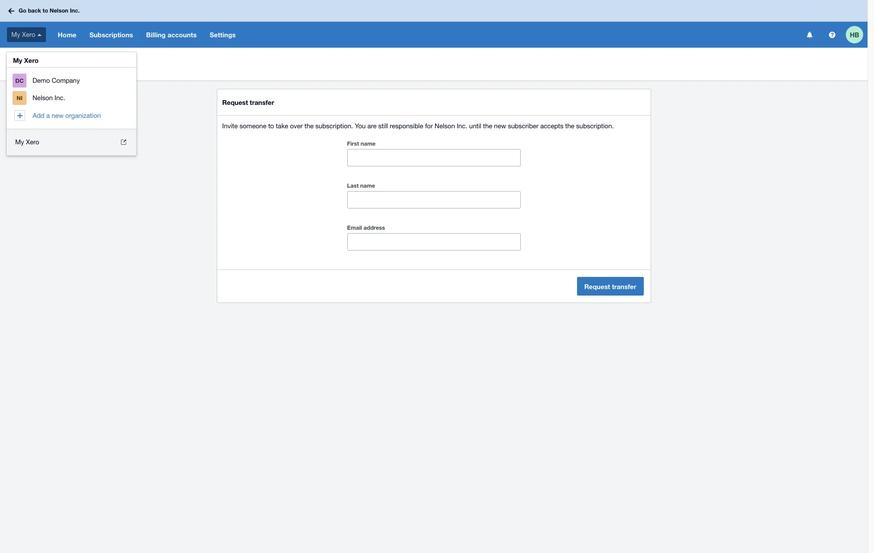 Task type: locate. For each thing, give the bounding box(es) containing it.
subscription.
[[316, 122, 353, 130], [577, 122, 614, 130]]

nelson inc. link up add a new organization
[[7, 89, 137, 107]]

company
[[52, 77, 80, 84]]

new
[[52, 112, 64, 119], [495, 122, 507, 130]]

0 vertical spatial request
[[7, 64, 36, 73]]

nelson inc. link
[[49, 55, 84, 63], [7, 89, 137, 107]]

request transfer button
[[578, 277, 644, 296]]

my xero button
[[0, 22, 51, 48]]

my xero inside 'link'
[[15, 138, 39, 146]]

name
[[361, 140, 376, 147], [361, 182, 376, 189]]

xero
[[22, 31, 35, 38], [24, 56, 39, 64], [26, 138, 39, 146]]

new right 'a'
[[52, 112, 64, 119]]

subscription. right accepts
[[577, 122, 614, 130]]

my xero
[[11, 31, 35, 38], [13, 56, 39, 64], [15, 138, 39, 146]]

2 horizontal spatial the
[[566, 122, 575, 130]]

my xero up demo
[[13, 56, 39, 64]]

subscriber
[[508, 122, 539, 130]]

subscriptions
[[90, 31, 133, 39], [7, 56, 42, 62]]

1 horizontal spatial the
[[484, 122, 493, 130]]

2 vertical spatial request
[[585, 283, 611, 291]]

0 vertical spatial name
[[361, 140, 376, 147]]

0 vertical spatial subscriptions link
[[83, 22, 140, 48]]

to
[[43, 7, 48, 14], [268, 122, 274, 130]]

1 the from the left
[[305, 122, 314, 130]]

email
[[347, 224, 362, 231]]

xero down add
[[26, 138, 39, 146]]

request transfer inside button
[[585, 283, 637, 291]]

to left take
[[268, 122, 274, 130]]

2 vertical spatial my
[[15, 138, 24, 146]]

go back to nelson inc.
[[19, 7, 80, 14]]

0 vertical spatial subscriptions
[[90, 31, 133, 39]]

svg image
[[807, 31, 813, 38], [830, 31, 836, 38], [37, 34, 42, 36]]

banner
[[0, 0, 868, 156]]

1 vertical spatial to
[[268, 122, 274, 130]]

email address
[[347, 224, 385, 231]]

2 horizontal spatial request transfer
[[585, 283, 637, 291]]

0 horizontal spatial new
[[52, 112, 64, 119]]

xero inside 'link'
[[26, 138, 39, 146]]

xero down back
[[22, 31, 35, 38]]

navigation containing home
[[51, 22, 802, 48]]

until
[[470, 122, 482, 130]]

0 vertical spatial xero
[[22, 31, 35, 38]]

2 vertical spatial xero
[[26, 138, 39, 146]]

inc.
[[70, 7, 80, 14], [71, 56, 80, 62], [55, 94, 65, 102], [457, 122, 468, 130]]

0 horizontal spatial request
[[7, 64, 36, 73]]

go back to nelson inc. link
[[5, 3, 85, 19]]

my xero inside popup button
[[11, 31, 35, 38]]

1 vertical spatial subscriptions
[[7, 56, 42, 62]]

subscriptions inside navigation
[[90, 31, 133, 39]]

nelson inc. up "company"
[[52, 56, 80, 62]]

2 vertical spatial request transfer
[[585, 283, 637, 291]]

0 vertical spatial navigation
[[51, 22, 802, 48]]

2 horizontal spatial request
[[585, 283, 611, 291]]

name for first name
[[361, 140, 376, 147]]

0 vertical spatial my xero
[[11, 31, 35, 38]]

nelson down demo
[[33, 94, 53, 102]]

my xero down add
[[15, 138, 39, 146]]

1 vertical spatial transfer
[[250, 99, 274, 106]]

navigation
[[51, 22, 802, 48], [7, 68, 137, 129]]

0 vertical spatial nelson inc.
[[52, 56, 80, 62]]

request transfer
[[7, 64, 66, 73], [222, 99, 274, 106], [585, 283, 637, 291]]

0 vertical spatial new
[[52, 112, 64, 119]]

1 horizontal spatial to
[[268, 122, 274, 130]]

demo company
[[33, 77, 80, 84]]

request
[[7, 64, 36, 73], [222, 99, 248, 106], [585, 283, 611, 291]]

1 horizontal spatial subscription.
[[577, 122, 614, 130]]

nelson inc. up 'a'
[[33, 94, 65, 102]]

last
[[347, 182, 359, 189]]

go
[[19, 7, 26, 14]]

0 horizontal spatial request transfer
[[7, 64, 66, 73]]

0 horizontal spatial the
[[305, 122, 314, 130]]

nelson
[[50, 7, 68, 14], [52, 56, 70, 62], [33, 94, 53, 102], [435, 122, 455, 130]]

name right first
[[361, 140, 376, 147]]

new left subscriber
[[495, 122, 507, 130]]

nelson up demo company
[[52, 56, 70, 62]]

settings
[[210, 31, 236, 39]]

my
[[11, 31, 20, 38], [13, 56, 22, 64], [15, 138, 24, 146]]

responsible
[[390, 122, 424, 130]]

inc. up home
[[70, 7, 80, 14]]

xero up demo
[[24, 56, 39, 64]]

to for back
[[43, 7, 48, 14]]

1 vertical spatial subscriptions link
[[3, 55, 45, 63]]

subscriptions link
[[83, 22, 140, 48], [3, 55, 45, 63]]

2 subscription. from the left
[[577, 122, 614, 130]]

1 horizontal spatial request transfer
[[222, 99, 274, 106]]

1 subscription. from the left
[[316, 122, 353, 130]]

1 vertical spatial name
[[361, 182, 376, 189]]

the
[[305, 122, 314, 130], [484, 122, 493, 130], [566, 122, 575, 130]]

the right the over
[[305, 122, 314, 130]]

hb button
[[847, 22, 868, 48]]

1 horizontal spatial subscriptions
[[90, 31, 133, 39]]

1 vertical spatial navigation
[[7, 68, 137, 129]]

nelson inc. link up "company"
[[49, 55, 84, 63]]

xero inside popup button
[[22, 31, 35, 38]]

over
[[290, 122, 303, 130]]

0 vertical spatial my
[[11, 31, 20, 38]]

2 vertical spatial my xero
[[15, 138, 39, 146]]

to for someone
[[268, 122, 274, 130]]

to right back
[[43, 7, 48, 14]]

Last name field
[[348, 192, 521, 208]]

my xero down "go"
[[11, 31, 35, 38]]

transfer
[[38, 64, 66, 73], [250, 99, 274, 106], [613, 283, 637, 291]]

the right until
[[484, 122, 493, 130]]

nelson right for
[[435, 122, 455, 130]]

0 horizontal spatial transfer
[[38, 64, 66, 73]]

0 vertical spatial nelson inc. link
[[49, 55, 84, 63]]

to inside banner
[[43, 7, 48, 14]]

subscription. up first
[[316, 122, 353, 130]]

name right last
[[361, 182, 376, 189]]

are
[[368, 122, 377, 130]]

2 vertical spatial transfer
[[613, 283, 637, 291]]

hb
[[851, 31, 860, 38]]

nelson inc.
[[52, 56, 80, 62], [33, 94, 65, 102]]

0 horizontal spatial subscription.
[[316, 122, 353, 130]]

1 horizontal spatial svg image
[[807, 31, 813, 38]]

address
[[364, 224, 385, 231]]

2 horizontal spatial transfer
[[613, 283, 637, 291]]

the right accepts
[[566, 122, 575, 130]]

0 vertical spatial to
[[43, 7, 48, 14]]

1 horizontal spatial new
[[495, 122, 507, 130]]

first name
[[347, 140, 376, 147]]

0 horizontal spatial svg image
[[37, 34, 42, 36]]

organization
[[65, 112, 101, 119]]

0 vertical spatial transfer
[[38, 64, 66, 73]]

request inside button
[[585, 283, 611, 291]]

1 vertical spatial request
[[222, 99, 248, 106]]

svg image
[[8, 8, 14, 14]]

1 horizontal spatial subscriptions link
[[83, 22, 140, 48]]

0 horizontal spatial to
[[43, 7, 48, 14]]

accounts
[[168, 31, 197, 39]]

1 vertical spatial nelson inc. link
[[7, 89, 137, 107]]

svg image inside my xero popup button
[[37, 34, 42, 36]]



Task type: vqa. For each thing, say whether or not it's contained in the screenshot.
bottom svg icon
yes



Task type: describe. For each thing, give the bounding box(es) containing it.
nelson inside navigation
[[33, 94, 53, 102]]

1 vertical spatial new
[[495, 122, 507, 130]]

1 vertical spatial my
[[13, 56, 22, 64]]

add a new organization link
[[7, 107, 137, 125]]

for
[[425, 122, 433, 130]]

inc. left until
[[457, 122, 468, 130]]

take
[[276, 122, 288, 130]]

add
[[33, 112, 44, 119]]

my xero link
[[7, 134, 137, 151]]

name for last name
[[361, 182, 376, 189]]

back
[[28, 7, 41, 14]]

First name field
[[348, 150, 521, 166]]

1 horizontal spatial transfer
[[250, 99, 274, 106]]

inc. down demo company
[[55, 94, 65, 102]]

nelson right back
[[50, 7, 68, 14]]

invite someone to take over the subscription. you are still responsible for nelson inc. until the new subscriber accepts the subscription.
[[222, 122, 614, 130]]

1 vertical spatial nelson inc.
[[33, 94, 65, 102]]

billing
[[146, 31, 166, 39]]

0 vertical spatial request transfer
[[7, 64, 66, 73]]

Email address field
[[348, 234, 521, 250]]

inc. up "demo company" link
[[71, 56, 80, 62]]

last name
[[347, 182, 376, 189]]

demo company link
[[7, 72, 137, 89]]

0 horizontal spatial subscriptions link
[[3, 55, 45, 63]]

1 vertical spatial request transfer
[[222, 99, 274, 106]]

billing accounts
[[146, 31, 197, 39]]

someone
[[240, 122, 267, 130]]

my inside my xero 'link'
[[15, 138, 24, 146]]

billing accounts link
[[140, 22, 203, 48]]

1 horizontal spatial request
[[222, 99, 248, 106]]

navigation containing demo company
[[7, 68, 137, 129]]

settings button
[[203, 22, 243, 48]]

home
[[58, 31, 77, 39]]

invite
[[222, 122, 238, 130]]

2 horizontal spatial svg image
[[830, 31, 836, 38]]

add a new organization
[[33, 112, 101, 119]]

3 the from the left
[[566, 122, 575, 130]]

1 vertical spatial my xero
[[13, 56, 39, 64]]

first
[[347, 140, 359, 147]]

transfer inside button
[[613, 283, 637, 291]]

2 the from the left
[[484, 122, 493, 130]]

0 horizontal spatial subscriptions
[[7, 56, 42, 62]]

new inside banner
[[52, 112, 64, 119]]

demo
[[33, 77, 50, 84]]

a
[[46, 112, 50, 119]]

still
[[379, 122, 388, 130]]

banner containing hb
[[0, 0, 868, 156]]

my inside my xero popup button
[[11, 31, 20, 38]]

1 vertical spatial xero
[[24, 56, 39, 64]]

you
[[355, 122, 366, 130]]

accepts
[[541, 122, 564, 130]]

home link
[[51, 22, 83, 48]]



